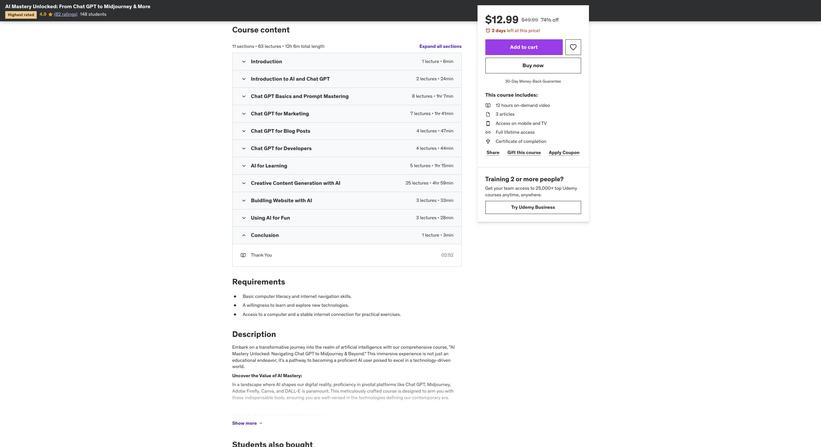Task type: locate. For each thing, give the bounding box(es) containing it.
1 for conclusion
[[422, 232, 424, 238]]

& left more in the left top of the page
[[133, 3, 137, 10]]

2 vertical spatial 3
[[416, 215, 419, 221]]

1 horizontal spatial this
[[367, 351, 376, 357]]

148
[[80, 11, 87, 17]]

midjourney down realm
[[321, 351, 343, 357]]

add
[[510, 44, 521, 50]]

new
[[312, 303, 321, 308]]

0 horizontal spatial "ai
[[245, 413, 252, 419]]

at
[[515, 28, 519, 33]]

1 vertical spatial midjourney
[[321, 351, 343, 357]]

in down meticulously
[[347, 395, 350, 401]]

2 small image from the top
[[241, 93, 247, 100]]

2 lecture from the top
[[425, 232, 440, 238]]

1 small image from the top
[[241, 59, 247, 65]]

sections right 11
[[237, 43, 254, 49]]

3 small image from the top
[[241, 128, 247, 135]]

1 vertical spatial access
[[243, 312, 257, 317]]

3 articles
[[496, 111, 515, 117]]

0 vertical spatial lecture
[[425, 59, 439, 64]]

ai down generation
[[307, 197, 312, 204]]

udemy right top
[[563, 185, 577, 191]]

0 vertical spatial 2
[[492, 28, 495, 33]]

• for introduction
[[441, 59, 442, 64]]

1 down expand
[[422, 59, 424, 64]]

6 small image from the top
[[241, 180, 247, 187]]

course content
[[232, 24, 290, 35]]

1hr left 7min
[[437, 93, 443, 99]]

the down meticulously
[[351, 395, 358, 401]]

0 vertical spatial 4
[[417, 128, 420, 134]]

gpt left basics
[[264, 93, 274, 100]]

midjourney
[[104, 3, 132, 10], [321, 351, 343, 357]]

small image
[[241, 76, 247, 82], [241, 111, 247, 117]]

versed
[[332, 395, 345, 401]]

1 horizontal spatial 2
[[492, 28, 495, 33]]

for left practical
[[355, 312, 361, 317]]

or
[[516, 175, 522, 183]]

unlocked: inside embark on a transformative journey into the realm of artificial intelligence with our comprehensive course, "ai mastery unlocked: navigating chat gpt to midjourney & beyond." this immersive experience is not just an educational endeavor; it's a pathway to becoming a proficient ai user poised to excel in a technology-driven world. uncover the value of ai mastery: in a landscape where ai shapes our digital reality, proficiency in pivotal platforms like chat gpt, midjourney, adobe firefly, canva, and dall-e is paramount. this meticulously crafted course is designed to arm you with these indispensable tools, ensuring you are well-versed in the technologies defining our contemporary era.
[[250, 351, 270, 357]]

2 introduction from the top
[[251, 76, 282, 82]]

2 vertical spatial this
[[331, 388, 339, 394]]

creative
[[251, 180, 272, 186]]

small image for ai for learning
[[241, 163, 247, 169]]

journey
[[290, 344, 305, 350]]

1 horizontal spatial unlocked:
[[250, 351, 270, 357]]

"ai inside embark on a transformative journey into the realm of artificial intelligence with our comprehensive course, "ai mastery unlocked: navigating chat gpt to midjourney & beyond." this immersive experience is not just an educational endeavor; it's a pathway to becoming a proficient ai user poised to excel in a technology-driven world. uncover the value of ai mastery: in a landscape where ai shapes our digital reality, proficiency in pivotal platforms like chat gpt, midjourney, adobe firefly, canva, and dall-e is paramount. this meticulously crafted course is designed to arm you with these indispensable tools, ensuring you are well-versed in the technologies defining our contemporary era.
[[449, 344, 455, 350]]

access for requirements
[[243, 312, 257, 317]]

on for access
[[512, 120, 517, 126]]

$49.99
[[522, 16, 539, 23]]

basic
[[243, 293, 254, 299]]

0 vertical spatial 1hr
[[437, 93, 443, 99]]

expand
[[420, 43, 436, 49]]

course inside embark on a transformative journey into the realm of artificial intelligence with our comprehensive course, "ai mastery unlocked: navigating chat gpt to midjourney & beyond." this immersive experience is not just an educational endeavor; it's a pathway to becoming a proficient ai user poised to excel in a technology-driven world. uncover the value of ai mastery: in a landscape where ai shapes our digital reality, proficiency in pivotal platforms like chat gpt, midjourney, adobe firefly, canva, and dall-e is paramount. this meticulously crafted course is designed to arm you with these indispensable tools, ensuring you are well-versed in the technologies defining our contemporary era.
[[383, 388, 397, 394]]

1 lecture from the top
[[425, 59, 439, 64]]

uncover
[[232, 373, 250, 379]]

1 vertical spatial 4
[[417, 145, 419, 151]]

1 horizontal spatial mastery
[[232, 351, 249, 357]]

try udemy business
[[512, 204, 555, 210]]

the up landscape
[[251, 373, 259, 379]]

2 1 from the top
[[422, 232, 424, 238]]

of
[[519, 138, 523, 144], [336, 344, 340, 350], [272, 373, 277, 379]]

apply
[[549, 150, 562, 155]]

and up tools,
[[276, 388, 284, 394]]

udemy right try on the top right
[[519, 204, 534, 210]]

sections right 'all'
[[443, 43, 462, 49]]

47min
[[441, 128, 454, 134]]

for down the 'chat gpt for blog posts'
[[275, 145, 283, 152]]

you
[[437, 388, 444, 394], [306, 395, 313, 401]]

4 small image from the top
[[241, 145, 247, 152]]

anywhere.
[[521, 192, 542, 198]]

2 horizontal spatial mastery
[[253, 413, 270, 419]]

0 horizontal spatial the
[[251, 373, 259, 379]]

xsmall image for 3
[[486, 111, 491, 118]]

2 horizontal spatial this
[[486, 92, 496, 98]]

unlocked: up endeavor;
[[250, 351, 270, 357]]

1 vertical spatial the
[[251, 373, 259, 379]]

1 horizontal spatial "ai
[[449, 344, 455, 350]]

xsmall image for 12
[[486, 102, 491, 109]]

• for introduction to ai and chat gpt
[[438, 76, 440, 82]]

more inside button
[[246, 420, 257, 426]]

xsmall image inside show more button
[[258, 421, 264, 426]]

sections
[[237, 43, 254, 49], [443, 43, 462, 49]]

0 vertical spatial you
[[437, 388, 444, 394]]

creative content generation with ai
[[251, 180, 341, 186]]

• left 7min
[[434, 93, 435, 99]]

conclusion
[[251, 232, 279, 239]]

for left 'blog'
[[275, 128, 283, 134]]

our down designed
[[404, 395, 411, 401]]

1 horizontal spatial the
[[315, 344, 322, 350]]

0 vertical spatial on
[[512, 120, 517, 126]]

brings
[[295, 413, 309, 419]]

contemporary
[[412, 395, 441, 401]]

0 horizontal spatial in
[[347, 395, 350, 401]]

xsmall image
[[486, 102, 491, 109], [486, 111, 491, 118], [486, 138, 491, 145], [232, 303, 238, 309], [258, 421, 264, 426]]

cart
[[528, 44, 538, 50]]

1 horizontal spatial access
[[496, 120, 511, 126]]

• left 24min
[[438, 76, 440, 82]]

1 horizontal spatial our
[[393, 344, 400, 350]]

lectures up 5 lectures • 1hr 15min
[[420, 145, 437, 151]]

get
[[486, 185, 493, 191]]

expand all sections button
[[420, 40, 462, 53]]

chat left basics
[[251, 93, 263, 100]]

2 vertical spatial course
[[383, 388, 397, 394]]

0 horizontal spatial mastery
[[12, 3, 32, 10]]

intelligence
[[358, 344, 382, 350]]

access down a
[[243, 312, 257, 317]]

sections inside dropdown button
[[443, 43, 462, 49]]

mastery up highest rated
[[12, 3, 32, 10]]

and right basics
[[293, 93, 303, 100]]

ai left "mastery:"
[[278, 373, 282, 379]]

0 horizontal spatial course
[[383, 388, 397, 394]]

using ai for fun
[[251, 215, 290, 221]]

chat up ai for learning
[[251, 145, 263, 152]]

1 vertical spatial unlocked:
[[250, 351, 270, 357]]

literacy
[[276, 293, 291, 299]]

access down mobile
[[521, 129, 535, 135]]

1 vertical spatial of
[[336, 344, 340, 350]]

12
[[496, 102, 501, 108]]

74%
[[541, 16, 552, 23]]

8 lectures • 1hr 7min
[[412, 93, 454, 99]]

• for chat gpt for marketing
[[432, 111, 434, 117]]

you:
[[316, 413, 325, 419]]

total
[[301, 43, 310, 49]]

& inside embark on a transformative journey into the realm of artificial intelligence with our comprehensive course, "ai mastery unlocked: navigating chat gpt to midjourney & beyond." this immersive experience is not just an educational endeavor; it's a pathway to becoming a proficient ai user poised to excel in a technology-driven world. uncover the value of ai mastery: in a landscape where ai shapes our digital reality, proficiency in pivotal platforms like chat gpt, midjourney, adobe firefly, canva, and dall-e is paramount. this meticulously crafted course is designed to arm you with these indispensable tools, ensuring you are well-versed in the technologies defining our contemporary era.
[[345, 351, 347, 357]]

access for this course includes:
[[496, 120, 511, 126]]

hours
[[502, 102, 513, 108]]

lecture left the 3min
[[425, 232, 440, 238]]

xsmall image for access to a computer and a stable internet connection for practical exercises.
[[232, 312, 238, 318]]

our up e
[[297, 382, 304, 388]]

lecture down expand
[[425, 59, 439, 64]]

5 small image from the top
[[241, 163, 247, 169]]

1 horizontal spatial course
[[497, 92, 514, 98]]

and left tv
[[533, 120, 541, 126]]

skills.
[[340, 293, 352, 299]]

courses
[[486, 192, 502, 198]]

1 horizontal spatial &
[[345, 351, 347, 357]]

the right into
[[315, 344, 322, 350]]

(82 ratings)
[[54, 11, 77, 17]]

2 vertical spatial in
[[347, 395, 350, 401]]

2 horizontal spatial of
[[519, 138, 523, 144]]

1hr left 15min
[[435, 163, 441, 169]]

0 horizontal spatial 2
[[417, 76, 419, 82]]

just
[[435, 351, 443, 357]]

0 vertical spatial small image
[[241, 76, 247, 82]]

lecture for introduction
[[425, 59, 439, 64]]

1 vertical spatial access
[[516, 185, 530, 191]]

0 vertical spatial "ai
[[449, 344, 455, 350]]

to left cart
[[522, 44, 527, 50]]

a willingness to learn and explore new technologies.
[[243, 303, 349, 308]]

0 vertical spatial more
[[523, 175, 539, 183]]

video
[[539, 102, 550, 108]]

2 4 from the top
[[417, 145, 419, 151]]

2 vertical spatial our
[[404, 395, 411, 401]]

ai right generation
[[336, 180, 341, 186]]

fun
[[281, 215, 290, 221]]

unlocked:
[[33, 3, 58, 10], [250, 351, 270, 357]]

connection
[[331, 312, 354, 317]]

generation
[[294, 180, 322, 186]]

is right e
[[302, 388, 305, 394]]

proficient
[[338, 357, 357, 363]]

0 vertical spatial the
[[315, 344, 322, 350]]

lectures for buidling website with ai
[[420, 198, 437, 203]]

1 vertical spatial 1
[[422, 232, 424, 238]]

1 for introduction
[[422, 59, 424, 64]]

1 vertical spatial 3
[[417, 198, 419, 203]]

mastering
[[324, 93, 349, 100]]

to right pathway
[[307, 357, 312, 363]]

• left '6min'
[[441, 59, 442, 64]]

1 vertical spatial udemy
[[519, 204, 534, 210]]

in down experience
[[405, 357, 409, 363]]

poised
[[374, 357, 387, 363]]

xsmall image left 12
[[486, 102, 491, 109]]

• left 12h 6m in the left of the page
[[282, 43, 284, 49]]

small image for chat gpt basics and prompt mastering
[[241, 93, 247, 100]]

• left 4hr
[[430, 180, 432, 186]]

0 vertical spatial our
[[393, 344, 400, 350]]

unlocked: up 4.9
[[33, 3, 58, 10]]

this
[[520, 28, 528, 33], [517, 150, 525, 155]]

0 horizontal spatial on
[[249, 344, 255, 350]]

small image for chat gpt for blog posts
[[241, 128, 247, 135]]

1 horizontal spatial midjourney
[[321, 351, 343, 357]]

2 horizontal spatial course
[[526, 150, 541, 155]]

7 small image from the top
[[241, 198, 247, 204]]

this right at
[[520, 28, 528, 33]]

exercises.
[[381, 312, 401, 317]]

our up immersive
[[393, 344, 400, 350]]

"ai
[[449, 344, 455, 350], [245, 413, 252, 419]]

course down platforms
[[383, 388, 397, 394]]

lectures up 8 lectures • 1hr 7min
[[420, 76, 437, 82]]

computer down learn
[[267, 312, 287, 317]]

3 down 12
[[496, 111, 499, 117]]

on right embark
[[249, 344, 255, 350]]

25,000+
[[536, 185, 554, 191]]

0 horizontal spatial midjourney
[[104, 3, 132, 10]]

learning
[[266, 162, 287, 169]]

4 lectures • 47min
[[417, 128, 454, 134]]

7 lectures • 1hr 41min
[[411, 111, 454, 117]]

a down willingness
[[264, 312, 266, 317]]

lectures right 7
[[414, 111, 431, 117]]

mastery down embark
[[232, 351, 249, 357]]

chat up prompt
[[307, 76, 318, 82]]

4 down 7 lectures • 1hr 41min
[[417, 128, 420, 134]]

4 up 5 lectures • 1hr 15min
[[417, 145, 419, 151]]

0 vertical spatial access
[[496, 120, 511, 126]]

0 vertical spatial course
[[497, 92, 514, 98]]

0 horizontal spatial more
[[246, 420, 257, 426]]

lectures down 7 lectures • 1hr 41min
[[421, 128, 437, 134]]

0 horizontal spatial you
[[306, 395, 313, 401]]

highest rated
[[8, 12, 34, 17]]

12h 6m
[[285, 43, 300, 49]]

2 horizontal spatial is
[[423, 351, 426, 357]]

adobe
[[232, 388, 246, 394]]

1 vertical spatial &
[[345, 351, 347, 357]]

this right gift
[[517, 150, 525, 155]]

and right learn
[[287, 303, 295, 308]]

gpt up mastering
[[320, 76, 330, 82]]

1 introduction from the top
[[251, 58, 282, 65]]

• left 41min at the right top of the page
[[432, 111, 434, 117]]

8 small image from the top
[[241, 215, 247, 222]]

of right realm
[[336, 344, 340, 350]]

user
[[364, 357, 372, 363]]

and
[[296, 76, 305, 82], [293, 93, 303, 100], [533, 120, 541, 126], [292, 293, 300, 299], [287, 303, 295, 308], [288, 312, 296, 317], [276, 388, 284, 394]]

0 vertical spatial this
[[486, 92, 496, 98]]

1 vertical spatial on
[[249, 344, 255, 350]]

2 vertical spatial 1hr
[[435, 163, 441, 169]]

wishlist image
[[569, 43, 577, 51]]

• for creative content generation with ai
[[430, 180, 432, 186]]

1 vertical spatial lecture
[[425, 232, 440, 238]]

1 vertical spatial small image
[[241, 111, 247, 117]]

access down or
[[516, 185, 530, 191]]

1 vertical spatial in
[[357, 382, 361, 388]]

ai up creative
[[251, 162, 256, 169]]

1 horizontal spatial udemy
[[563, 185, 577, 191]]

0 vertical spatial mastery
[[12, 3, 32, 10]]

1 vertical spatial this
[[367, 351, 376, 357]]

0 vertical spatial 3
[[496, 111, 499, 117]]

small image
[[241, 59, 247, 65], [241, 93, 247, 100], [241, 128, 247, 135], [241, 145, 247, 152], [241, 163, 247, 169], [241, 180, 247, 187], [241, 198, 247, 204], [241, 215, 247, 222], [241, 232, 247, 239]]

lectures
[[265, 43, 281, 49], [420, 76, 437, 82], [416, 93, 433, 99], [414, 111, 431, 117], [421, 128, 437, 134], [420, 145, 437, 151], [414, 163, 431, 169], [412, 180, 429, 186], [420, 198, 437, 203], [420, 215, 437, 221]]

• left "44min"
[[438, 145, 440, 151]]

unlocked"
[[271, 413, 294, 419]]

guarantee
[[543, 79, 561, 83]]

midjourney inside embark on a transformative journey into the realm of artificial intelligence with our comprehensive course, "ai mastery unlocked: navigating chat gpt to midjourney & beyond." this immersive experience is not just an educational endeavor; it's a pathway to becoming a proficient ai user poised to excel in a technology-driven world. uncover the value of ai mastery: in a landscape where ai shapes our digital reality, proficiency in pivotal platforms like chat gpt, midjourney, adobe firefly, canva, and dall-e is paramount. this meticulously crafted course is designed to arm you with these indispensable tools, ensuring you are well-versed in the technologies defining our contemporary era.
[[321, 351, 343, 357]]

arm
[[428, 388, 436, 394]]

2 horizontal spatial in
[[405, 357, 409, 363]]

for for fun
[[273, 215, 280, 221]]

2 small image from the top
[[241, 111, 247, 117]]

and inside embark on a transformative journey into the realm of artificial intelligence with our comprehensive course, "ai mastery unlocked: navigating chat gpt to midjourney & beyond." this immersive experience is not just an educational endeavor; it's a pathway to becoming a proficient ai user poised to excel in a technology-driven world. uncover the value of ai mastery: in a landscape where ai shapes our digital reality, proficiency in pivotal platforms like chat gpt, midjourney, adobe firefly, canva, and dall-e is paramount. this meticulously crafted course is designed to arm you with these indispensable tools, ensuring you are well-versed in the technologies defining our contemporary era.
[[276, 388, 284, 394]]

1 vertical spatial internet
[[314, 312, 330, 317]]

xsmall image for a
[[232, 303, 238, 309]]

12 hours on-demand video
[[496, 102, 550, 108]]

0 vertical spatial access
[[521, 129, 535, 135]]

beyond."
[[348, 351, 366, 357]]

2 vertical spatial the
[[351, 395, 358, 401]]

1 horizontal spatial in
[[357, 382, 361, 388]]

2 vertical spatial of
[[272, 373, 277, 379]]

1 vertical spatial mastery
[[232, 351, 249, 357]]

2 horizontal spatial our
[[404, 395, 411, 401]]

1 4 from the top
[[417, 128, 420, 134]]

3 down 25 lectures • 4hr 59min
[[417, 198, 419, 203]]

access inside training 2 or more people? get your team access to 25,000+ top udemy courses anytime, anywhere.
[[516, 185, 530, 191]]

xsmall image left 3 articles
[[486, 111, 491, 118]]

length
[[312, 43, 325, 49]]

ai down beyond."
[[358, 357, 362, 363]]

ensuring
[[287, 395, 305, 401]]

with up immersive
[[383, 344, 392, 350]]

1 horizontal spatial on
[[512, 120, 517, 126]]

1 1 from the top
[[422, 59, 424, 64]]

lectures right 25 at the top of page
[[412, 180, 429, 186]]

introduction down 63
[[251, 58, 282, 65]]

1 horizontal spatial you
[[437, 388, 444, 394]]

articles
[[500, 111, 515, 117]]

1 vertical spatial our
[[297, 382, 304, 388]]

for for developers
[[275, 145, 283, 152]]

what "ai mastery unlocked" brings to you:
[[232, 413, 325, 419]]

0 vertical spatial 1
[[422, 59, 424, 64]]

are
[[314, 395, 321, 401]]

9 small image from the top
[[241, 232, 247, 239]]

you down the midjourney,
[[437, 388, 444, 394]]

on up full lifetime access
[[512, 120, 517, 126]]

1 horizontal spatial more
[[523, 175, 539, 183]]

lectures for chat gpt for marketing
[[414, 111, 431, 117]]

pathway
[[289, 357, 306, 363]]

1 horizontal spatial sections
[[443, 43, 462, 49]]

0 vertical spatial introduction
[[251, 58, 282, 65]]

on inside embark on a transformative journey into the realm of artificial intelligence with our comprehensive course, "ai mastery unlocked: navigating chat gpt to midjourney & beyond." this immersive experience is not just an educational endeavor; it's a pathway to becoming a proficient ai user poised to excel in a technology-driven world. uncover the value of ai mastery: in a landscape where ai shapes our digital reality, proficiency in pivotal platforms like chat gpt, midjourney, adobe firefly, canva, and dall-e is paramount. this meticulously crafted course is designed to arm you with these indispensable tools, ensuring you are well-versed in the technologies defining our contemporary era.
[[249, 344, 255, 350]]

coupon
[[563, 150, 580, 155]]

3min
[[443, 232, 454, 238]]

chat up the 'chat gpt for blog posts'
[[251, 110, 263, 117]]

gpt up ai for learning
[[264, 145, 274, 152]]

2 horizontal spatial 2
[[511, 175, 515, 183]]

1 vertical spatial you
[[306, 395, 313, 401]]

1 vertical spatial more
[[246, 420, 257, 426]]

• for using ai for fun
[[438, 215, 440, 221]]

1 small image from the top
[[241, 76, 247, 82]]

xsmall image
[[486, 120, 491, 127], [486, 129, 491, 136], [241, 252, 246, 259], [232, 293, 238, 300], [232, 312, 238, 318]]

add to cart
[[510, 44, 538, 50]]

lectures down 3 lectures • 33min
[[420, 215, 437, 221]]

2 lectures • 24min
[[417, 76, 454, 82]]

small image for using ai for fun
[[241, 215, 247, 222]]

2 up 8 lectures • 1hr 7min
[[417, 76, 419, 82]]

our
[[393, 344, 400, 350], [297, 382, 304, 388], [404, 395, 411, 401]]

platforms
[[377, 382, 396, 388]]

148 students
[[80, 11, 106, 17]]

to down immersive
[[388, 357, 392, 363]]

2 vertical spatial mastery
[[253, 413, 270, 419]]

dall-
[[285, 388, 298, 394]]

0 horizontal spatial of
[[272, 373, 277, 379]]



Task type: describe. For each thing, give the bounding box(es) containing it.
0 horizontal spatial sections
[[237, 43, 254, 49]]

on for embark
[[249, 344, 255, 350]]

a down description
[[256, 344, 258, 350]]

and down a willingness to learn and explore new technologies.
[[288, 312, 296, 317]]

udemy inside training 2 or more people? get your team access to 25,000+ top udemy courses anytime, anywhere.
[[563, 185, 577, 191]]

a right it's
[[286, 357, 288, 363]]

lectures for chat gpt for developers
[[420, 145, 437, 151]]

lectures for chat gpt basics and prompt mastering
[[416, 93, 433, 99]]

world.
[[232, 364, 245, 370]]

team
[[504, 185, 514, 191]]

2 inside training 2 or more people? get your team access to 25,000+ top udemy courses anytime, anywhere.
[[511, 175, 515, 183]]

lectures right 63
[[265, 43, 281, 49]]

share button
[[486, 146, 501, 159]]

to up becoming
[[315, 351, 320, 357]]

small image for conclusion
[[241, 232, 247, 239]]

requirements
[[232, 277, 285, 287]]

training 2 or more people? get your team access to 25,000+ top udemy courses anytime, anywhere.
[[486, 175, 577, 198]]

posts
[[296, 128, 311, 134]]

thank you
[[251, 252, 272, 258]]

0 vertical spatial computer
[[255, 293, 275, 299]]

for for blog
[[275, 128, 283, 134]]

0 vertical spatial this
[[520, 28, 528, 33]]

• for ai for learning
[[432, 163, 434, 169]]

introduction for introduction
[[251, 58, 282, 65]]

what
[[232, 413, 244, 419]]

full
[[496, 129, 503, 135]]

technology-
[[413, 357, 438, 363]]

small image for chat gpt for developers
[[241, 145, 247, 152]]

• for chat gpt basics and prompt mastering
[[434, 93, 435, 99]]

access to a computer and a stable internet connection for practical exercises.
[[243, 312, 401, 317]]

• for chat gpt for blog posts
[[438, 128, 440, 134]]

5 lectures • 1hr 15min
[[410, 163, 454, 169]]

28min
[[441, 215, 454, 221]]

small image for creative content generation with ai
[[241, 180, 247, 187]]

well-
[[322, 395, 332, 401]]

embark on a transformative journey into the realm of artificial intelligence with our comprehensive course, "ai mastery unlocked: navigating chat gpt to midjourney & beyond." this immersive experience is not just an educational endeavor; it's a pathway to becoming a proficient ai user poised to excel in a technology-driven world. uncover the value of ai mastery: in a landscape where ai shapes our digital reality, proficiency in pivotal platforms like chat gpt, midjourney, adobe firefly, canva, and dall-e is paramount. this meticulously crafted course is designed to arm you with these indispensable tools, ensuring you are well-versed in the technologies defining our contemporary era.
[[232, 344, 455, 401]]

highest
[[8, 12, 23, 17]]

4.9
[[39, 11, 46, 17]]

a down experience
[[410, 357, 412, 363]]

demand
[[521, 102, 538, 108]]

apply coupon button
[[548, 146, 581, 159]]

ai up 'highest'
[[5, 3, 10, 10]]

6min
[[443, 59, 454, 64]]

defining
[[387, 395, 403, 401]]

an
[[444, 351, 449, 357]]

1hr for and
[[437, 93, 443, 99]]

thank
[[251, 252, 264, 258]]

gift this course link
[[506, 146, 543, 159]]

1 vertical spatial this
[[517, 150, 525, 155]]

transformative
[[259, 344, 289, 350]]

• for chat gpt for developers
[[438, 145, 440, 151]]

with right generation
[[323, 180, 334, 186]]

gpt inside embark on a transformative journey into the realm of artificial intelligence with our comprehensive course, "ai mastery unlocked: navigating chat gpt to midjourney & beyond." this immersive experience is not just an educational endeavor; it's a pathway to becoming a proficient ai user poised to excel in a technology-driven world. uncover the value of ai mastery: in a landscape where ai shapes our digital reality, proficiency in pivotal platforms like chat gpt, midjourney, adobe firefly, canva, and dall-e is paramount. this meticulously crafted course is designed to arm you with these indispensable tools, ensuring you are well-versed in the technologies defining our contemporary era.
[[306, 351, 314, 357]]

gpt up the 'chat gpt for blog posts'
[[264, 110, 274, 117]]

more inside training 2 or more people? get your team access to 25,000+ top udemy courses anytime, anywhere.
[[523, 175, 539, 183]]

gift
[[508, 150, 516, 155]]

lectures for introduction to ai and chat gpt
[[420, 76, 437, 82]]

certificate of completion
[[496, 138, 547, 144]]

44min
[[441, 145, 454, 151]]

experience
[[399, 351, 422, 357]]

• for conclusion
[[441, 232, 442, 238]]

gpt up the 148 students
[[86, 3, 96, 10]]

tv
[[542, 120, 547, 126]]

midjourney,
[[427, 382, 451, 388]]

0 vertical spatial internet
[[301, 293, 317, 299]]

lecture for conclusion
[[425, 232, 440, 238]]

24min
[[441, 76, 454, 82]]

canva,
[[261, 388, 275, 394]]

to down willingness
[[259, 312, 263, 317]]

30-
[[505, 79, 512, 83]]

your
[[494, 185, 503, 191]]

ai right where
[[276, 382, 281, 388]]

11
[[232, 43, 236, 49]]

technologies.
[[322, 303, 349, 308]]

introduction for introduction to ai and chat gpt
[[251, 76, 282, 82]]

chat gpt for marketing
[[251, 110, 309, 117]]

chat up designed
[[406, 382, 416, 388]]

xsmall image for certificate
[[486, 138, 491, 145]]

xsmall image for access on mobile and tv
[[486, 120, 491, 127]]

course
[[232, 24, 259, 35]]

tools,
[[274, 395, 286, 401]]

alarm image
[[486, 28, 491, 33]]

lectures for creative content generation with ai
[[412, 180, 429, 186]]

ai up chat gpt basics and prompt mastering on the left top of the page
[[290, 76, 295, 82]]

willingness
[[247, 303, 269, 308]]

2 for 2 days left at this price!
[[492, 28, 495, 33]]

gpt left 'blog'
[[264, 128, 274, 134]]

a right in
[[237, 382, 240, 388]]

4hr
[[433, 180, 440, 186]]

0 horizontal spatial our
[[297, 382, 304, 388]]

lectures for ai for learning
[[414, 163, 431, 169]]

1 vertical spatial "ai
[[245, 413, 252, 419]]

to up contemporary
[[422, 388, 427, 394]]

buy now button
[[486, 58, 581, 73]]

2 for 2 lectures • 24min
[[417, 76, 419, 82]]

xsmall image for basic computer literacy and internet navigation skills.
[[232, 293, 238, 300]]

show more
[[232, 420, 257, 426]]

marketing
[[284, 110, 309, 117]]

small image for buidling website with ai
[[241, 198, 247, 204]]

lectures for using ai for fun
[[420, 215, 437, 221]]

1 lecture • 3min
[[422, 232, 454, 238]]

these
[[232, 395, 244, 401]]

ai right "using"
[[266, 215, 272, 221]]

0 horizontal spatial udemy
[[519, 204, 534, 210]]

4 for chat gpt for developers
[[417, 145, 419, 151]]

to left you: on the bottom left of the page
[[310, 413, 315, 419]]

to inside training 2 or more people? get your team access to 25,000+ top udemy courses anytime, anywhere.
[[531, 185, 535, 191]]

and up a willingness to learn and explore new technologies.
[[292, 293, 300, 299]]

chat up 148
[[73, 3, 85, 10]]

4 for chat gpt for blog posts
[[417, 128, 420, 134]]

pivotal
[[362, 382, 376, 388]]

small image for introduction
[[241, 76, 247, 82]]

students
[[88, 11, 106, 17]]

includes:
[[515, 92, 538, 98]]

with right website
[[295, 197, 306, 204]]

buy now
[[523, 62, 544, 69]]

0 vertical spatial of
[[519, 138, 523, 144]]

1 horizontal spatial of
[[336, 344, 340, 350]]

for for marketing
[[275, 110, 283, 117]]

for left 'learning'
[[257, 162, 264, 169]]

4 lectures • 44min
[[417, 145, 454, 151]]

with up era.
[[445, 388, 454, 394]]

digital
[[305, 382, 318, 388]]

website
[[273, 197, 294, 204]]

to left learn
[[270, 303, 275, 308]]

small image for introduction
[[241, 59, 247, 65]]

becoming
[[313, 357, 333, 363]]

technologies
[[359, 395, 385, 401]]

small image for chat
[[241, 111, 247, 117]]

stable
[[300, 312, 313, 317]]

lectures for chat gpt for blog posts
[[421, 128, 437, 134]]

xsmall image for full lifetime access
[[486, 129, 491, 136]]

1 vertical spatial computer
[[267, 312, 287, 317]]

• left 63
[[255, 43, 257, 49]]

access on mobile and tv
[[496, 120, 547, 126]]

realm
[[323, 344, 335, 350]]

0 horizontal spatial is
[[302, 388, 305, 394]]

top
[[555, 185, 562, 191]]

and up chat gpt basics and prompt mastering on the left top of the page
[[296, 76, 305, 82]]

content
[[261, 24, 290, 35]]

$12.99
[[486, 13, 519, 26]]

back
[[533, 79, 542, 83]]

era.
[[442, 395, 449, 401]]

to up basics
[[283, 76, 289, 82]]

more
[[138, 3, 151, 10]]

chat down chat gpt for marketing
[[251, 128, 263, 134]]

chat gpt for developers
[[251, 145, 312, 152]]

0 vertical spatial unlocked:
[[33, 3, 58, 10]]

to up "students"
[[98, 3, 103, 10]]

off
[[553, 16, 559, 23]]

to inside button
[[522, 44, 527, 50]]

add to cart button
[[486, 39, 563, 55]]

(82
[[54, 11, 61, 17]]

course,
[[433, 344, 448, 350]]

a left stable
[[297, 312, 299, 317]]

mastery inside embark on a transformative journey into the realm of artificial intelligence with our comprehensive course, "ai mastery unlocked: navigating chat gpt to midjourney & beyond." this immersive experience is not just an educational endeavor; it's a pathway to becoming a proficient ai user poised to excel in a technology-driven world. uncover the value of ai mastery: in a landscape where ai shapes our digital reality, proficiency in pivotal platforms like chat gpt, midjourney, adobe firefly, canva, and dall-e is paramount. this meticulously crafted course is designed to arm you with these indispensable tools, ensuring you are well-versed in the technologies defining our contemporary era.
[[232, 351, 249, 357]]

0 vertical spatial in
[[405, 357, 409, 363]]

embark
[[232, 344, 248, 350]]

1 horizontal spatial is
[[398, 388, 401, 394]]

2 horizontal spatial the
[[351, 395, 358, 401]]

chat gpt basics and prompt mastering
[[251, 93, 349, 100]]

0 vertical spatial midjourney
[[104, 3, 132, 10]]

share
[[487, 150, 500, 155]]

• for buidling website with ai
[[438, 198, 440, 203]]

0 vertical spatial &
[[133, 3, 137, 10]]

a left proficient
[[334, 357, 337, 363]]

price!
[[529, 28, 540, 33]]

3 for buidling website with ai
[[417, 198, 419, 203]]

1hr for marketing
[[435, 111, 441, 117]]

chat up pathway
[[295, 351, 305, 357]]

3 for using ai for fun
[[416, 215, 419, 221]]

day
[[512, 79, 519, 83]]

days
[[496, 28, 506, 33]]

30-day money-back guarantee
[[505, 79, 561, 83]]

excel
[[394, 357, 404, 363]]

15min
[[442, 163, 454, 169]]

expand all sections
[[420, 43, 462, 49]]



Task type: vqa. For each thing, say whether or not it's contained in the screenshot.
website
yes



